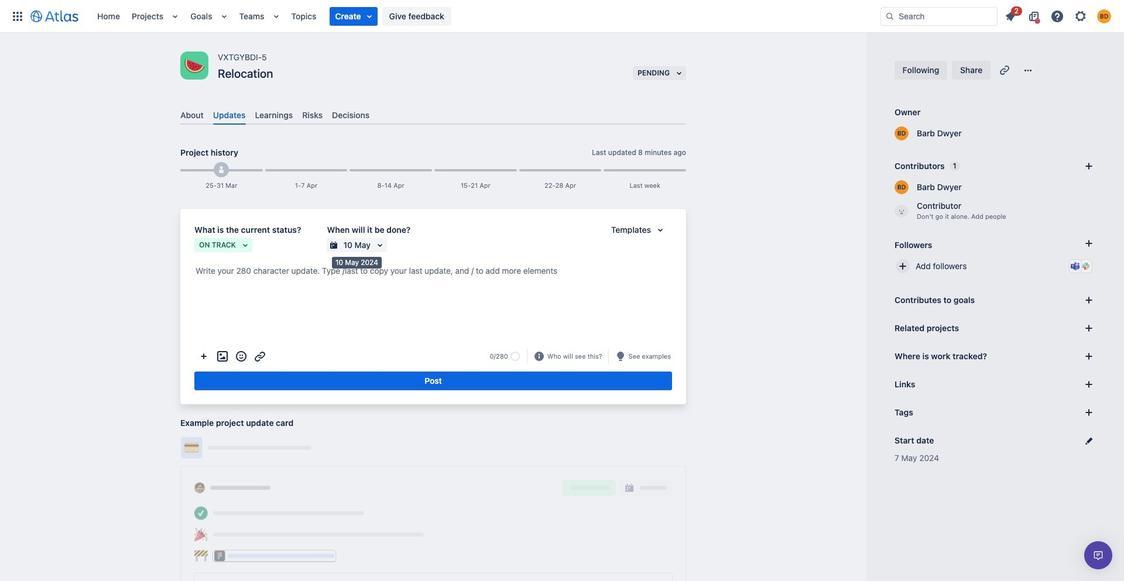 Task type: locate. For each thing, give the bounding box(es) containing it.
switch to... image
[[11, 9, 25, 23]]

add a follower image
[[1083, 237, 1097, 251]]

list item
[[1001, 4, 1023, 25], [330, 7, 378, 25]]

0 horizontal spatial list item
[[330, 7, 378, 25]]

banner
[[0, 0, 1125, 33]]

open intercom messenger image
[[1092, 549, 1106, 563]]

settings image
[[1074, 9, 1088, 23]]

insert emoji image
[[234, 350, 248, 364]]

add files, videos, or images image
[[216, 350, 230, 364]]

1 horizontal spatial list
[[1001, 4, 1118, 25]]

account image
[[1098, 9, 1112, 23]]

0 horizontal spatial list
[[91, 0, 881, 33]]

more actions image
[[197, 350, 211, 364]]

tab list
[[176, 105, 691, 125]]

list item inside top element
[[330, 7, 378, 25]]

slack logo showing nan channels are connected to this project image
[[1082, 262, 1091, 271]]

None search field
[[881, 7, 998, 25]]

Search field
[[881, 7, 998, 25]]

list
[[91, 0, 881, 33], [1001, 4, 1118, 25]]

add follower image
[[896, 260, 910, 274]]

tooltip
[[332, 257, 382, 269]]



Task type: vqa. For each thing, say whether or not it's contained in the screenshot.
list to the left
yes



Task type: describe. For each thing, give the bounding box(es) containing it.
added new contributor image
[[217, 165, 226, 175]]

notifications image
[[1004, 9, 1018, 23]]

msteams logo showing  channels are connected to this project image
[[1071, 262, 1081, 271]]

help image
[[1051, 9, 1065, 23]]

Main content area, start typing to enter text. text field
[[194, 264, 673, 282]]

1 horizontal spatial list item
[[1001, 4, 1023, 25]]

search image
[[886, 11, 895, 21]]

top element
[[7, 0, 881, 33]]

insert link image
[[253, 350, 267, 364]]



